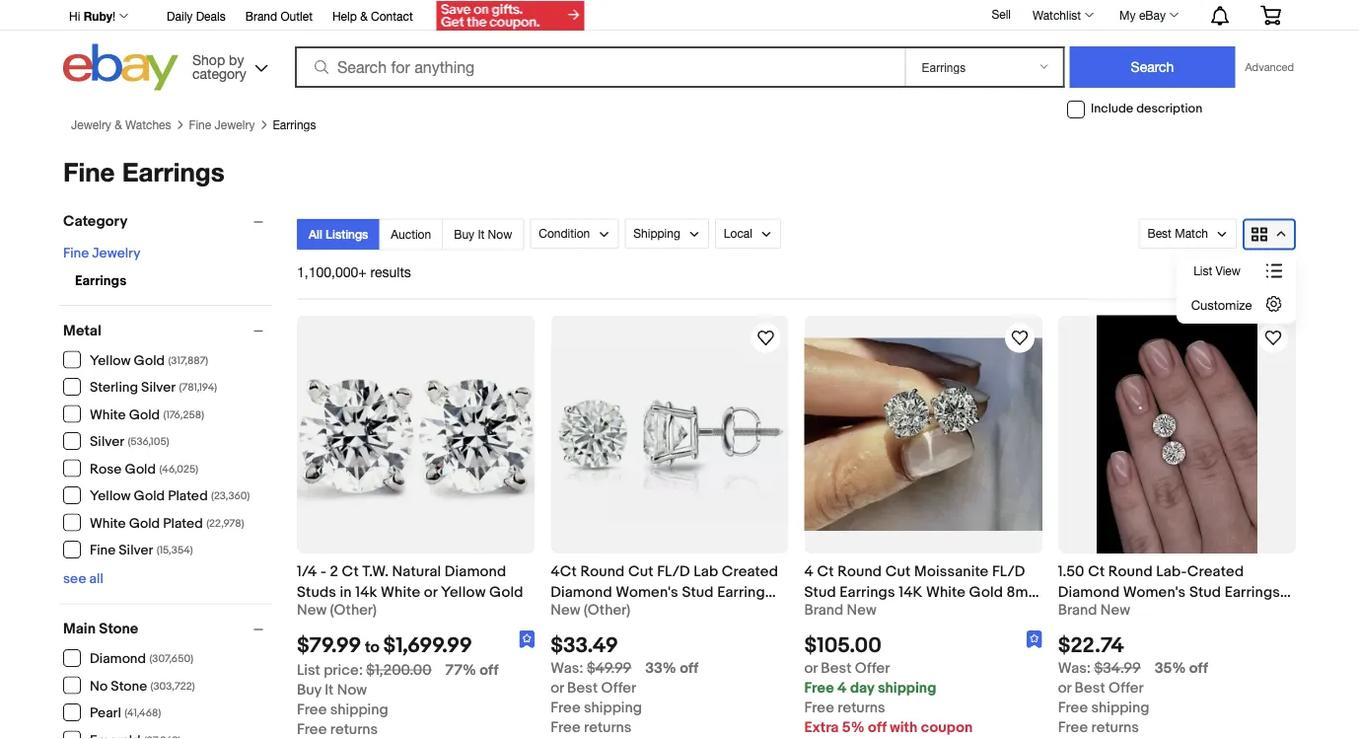 Task type: describe. For each thing, give the bounding box(es) containing it.
screw
[[805, 604, 847, 622]]

description
[[1137, 101, 1203, 117]]

with
[[890, 719, 918, 736]]

(303,722)
[[151, 680, 195, 693]]

main stone
[[63, 620, 138, 638]]

my ebay
[[1120, 8, 1166, 22]]

2 (other) from the left
[[584, 601, 631, 619]]

1/4 - 2 ct t.w. natural diamond studs in 14k white or yellow gold link
[[297, 561, 535, 601]]

auction
[[391, 228, 431, 241]]

1 vertical spatial silver
[[90, 434, 124, 451]]

4ct round cut fl/d lab created diamond women's stud earring 14k white gold over
[[551, 563, 779, 622]]

yellow gold plated (23,360)
[[90, 488, 250, 505]]

round for $22.74
[[1109, 563, 1153, 581]]

off inside or best offer free 4 day shipping free returns extra 5% off with coupon
[[868, 719, 887, 736]]

white inside 1.50 ct round lab-created diamond women's stud earrings 14k white gold plated
[[1084, 604, 1124, 622]]

yellow inside 1/4 - 2 ct t.w. natural diamond studs in 14k white or yellow gold new (other)
[[441, 584, 486, 601]]

diamond up no
[[90, 651, 146, 668]]

to
[[365, 638, 380, 657]]

14k inside the 4 ct round cut moissanite fl/d stud earrings 14k white gold 8mm screw back $695
[[899, 584, 923, 601]]

category
[[192, 65, 246, 81]]

include description
[[1091, 101, 1203, 117]]

brand for $22.74
[[1059, 601, 1098, 619]]

shop by category button
[[184, 44, 272, 86]]

coupon
[[921, 719, 973, 736]]

35%
[[1155, 659, 1187, 677]]

brand for $105.00
[[805, 601, 844, 619]]

77% off
[[446, 661, 499, 679]]

(15,354)
[[157, 544, 193, 557]]

list view
[[1194, 264, 1241, 278]]

was: $34.99
[[1059, 659, 1141, 677]]

4 inside the 4 ct round cut moissanite fl/d stud earrings 14k white gold 8mm screw back $695
[[805, 563, 814, 581]]

plated inside 1.50 ct round lab-created diamond women's stud earrings 14k white gold plated
[[1165, 604, 1209, 622]]

yellow for yellow gold
[[90, 352, 131, 369]]

or inside or best offer free 4 day shipping free returns extra 5% off with coupon
[[805, 659, 818, 677]]

diamond inside 1.50 ct round lab-created diamond women's stud earrings 14k white gold plated
[[1059, 584, 1120, 601]]

natural
[[392, 563, 441, 581]]

returns down $49.99 at the left
[[584, 719, 632, 736]]

fine inside "link"
[[189, 118, 211, 131]]

gold down rose gold (46,025)
[[134, 488, 165, 505]]

off for 77% off
[[480, 661, 499, 679]]

customize button
[[1178, 287, 1296, 323]]

1.50 ct round lab-created diamond women's stud earrings 14k white gold plated
[[1059, 563, 1281, 622]]

14k inside 4ct round cut fl/d lab created diamond women's stud earring 14k white gold over
[[551, 604, 575, 622]]

$22.74
[[1059, 633, 1125, 658]]

plated for yellow gold plated
[[168, 488, 208, 505]]

1/4
[[297, 563, 317, 581]]

gold inside 4ct round cut fl/d lab created diamond women's stud earring 14k white gold over
[[621, 604, 655, 622]]

(22,978)
[[206, 517, 244, 530]]

ct inside 1/4 - 2 ct t.w. natural diamond studs in 14k white or yellow gold new (other)
[[342, 563, 359, 581]]

diamond (307,650)
[[90, 651, 193, 668]]

advanced
[[1246, 61, 1295, 74]]

ct for $105.00
[[818, 563, 835, 581]]

4 ct round cut moissanite fl/d stud earrings 14k white gold 8mm screw back $695 heading
[[805, 563, 1042, 622]]

see
[[63, 571, 86, 588]]

created inside 4ct round cut fl/d lab created diamond women's stud earring 14k white gold over
[[722, 563, 779, 581]]

was: $49.99
[[551, 659, 632, 677]]

white gold plated (22,978)
[[90, 515, 244, 532]]

it for buy it now
[[478, 228, 485, 241]]

was: for $22.74
[[1059, 659, 1091, 677]]

gold up (536,105)
[[129, 407, 160, 424]]

all listings
[[309, 228, 368, 241]]

fine up category
[[63, 156, 115, 187]]

all
[[89, 571, 104, 588]]

4ct round cut fl/d lab created diamond women's stud earring 14k white gold over heading
[[551, 563, 779, 622]]

buy it now
[[454, 228, 512, 241]]

main content containing $79.99
[[289, 203, 1305, 739]]

jewelry & watches
[[71, 118, 171, 131]]

fine earrings
[[63, 156, 225, 187]]

main
[[63, 620, 96, 638]]

my ebay link
[[1109, 3, 1188, 27]]

4ct round cut fl/d lab created diamond women's stud earring 14k white gold over link
[[551, 561, 789, 622]]

0 vertical spatial fine jewelry link
[[189, 118, 255, 132]]

outlet
[[281, 9, 313, 23]]

extra
[[805, 719, 839, 736]]

rose
[[90, 461, 122, 478]]

gold up sterling silver (781,194)
[[134, 352, 165, 369]]

$79.99
[[297, 633, 362, 658]]

ruby
[[84, 9, 113, 23]]

list for list price: $1,200.00
[[297, 661, 321, 679]]

cut inside the 4 ct round cut moissanite fl/d stud earrings 14k white gold 8mm screw back $695
[[886, 563, 911, 581]]

gold inside 1/4 - 2 ct t.w. natural diamond studs in 14k white or yellow gold new (other)
[[490, 584, 524, 601]]

white up fine silver (15,354)
[[90, 515, 126, 532]]

!
[[113, 9, 116, 23]]

fine up all
[[90, 542, 116, 559]]

round inside 4ct round cut fl/d lab created diamond women's stud earring 14k white gold over
[[581, 563, 625, 581]]

diamond inside 4ct round cut fl/d lab created diamond women's stud earring 14k white gold over
[[551, 584, 613, 601]]

1,100,000+
[[297, 264, 367, 280]]

brand new for $105.00
[[805, 601, 877, 619]]

fl/d inside the 4 ct round cut moissanite fl/d stud earrings 14k white gold 8mm screw back $695
[[993, 563, 1026, 581]]

off for 33% off
[[680, 659, 699, 677]]

best down was: $34.99
[[1075, 679, 1106, 697]]

daily deals link
[[167, 6, 226, 28]]

account navigation
[[58, 0, 1297, 33]]

daily deals
[[167, 9, 226, 23]]

new (other)
[[551, 601, 631, 619]]

0 horizontal spatial fine jewelry link
[[63, 245, 141, 262]]

1/4 - 2 ct t.w. natural diamond studs in 14k white or yellow gold new (other)
[[297, 563, 524, 619]]

lab-
[[1157, 563, 1188, 581]]

listings
[[326, 228, 368, 241]]

sell
[[992, 7, 1011, 21]]

0 horizontal spatial fine jewelry
[[63, 245, 141, 262]]

brand inside account navigation
[[245, 9, 277, 23]]

or best offer free shipping free returns for $22.74
[[1059, 679, 1150, 736]]

buy it now free shipping free returns
[[297, 681, 388, 738]]

condition button
[[530, 219, 619, 249]]

created inside 1.50 ct round lab-created diamond women's stud earrings 14k white gold plated
[[1188, 563, 1245, 581]]

or best offer free shipping free returns for $33.49
[[551, 679, 642, 736]]

watch 4ct round cut fl/d lab created diamond women's stud earring 14k white gold over image
[[754, 326, 778, 350]]

35% off
[[1155, 659, 1209, 677]]

1/4 - 2 ct t.w. natural diamond studs in 14k white or yellow gold image
[[297, 315, 535, 554]]

ct for $22.74
[[1089, 563, 1106, 581]]

women's inside 4ct round cut fl/d lab created diamond women's stud earring 14k white gold over
[[616, 584, 679, 601]]

fine down category
[[63, 245, 89, 262]]

$49.99
[[587, 659, 632, 677]]

auction link
[[383, 220, 439, 248]]

white down sterling
[[90, 407, 126, 424]]

day
[[851, 679, 875, 697]]

or down was: $34.99
[[1059, 679, 1072, 697]]

white inside 1/4 - 2 ct t.w. natural diamond studs in 14k white or yellow gold new (other)
[[381, 584, 421, 601]]

stud inside 1.50 ct round lab-created diamond women's stud earrings 14k white gold plated
[[1190, 584, 1222, 601]]

0 vertical spatial fine jewelry
[[189, 118, 255, 131]]

metal button
[[63, 322, 272, 340]]

back
[[851, 604, 885, 622]]

in
[[340, 584, 352, 601]]

5%
[[843, 719, 865, 736]]

silver for sterling
[[141, 380, 176, 396]]

stone for main
[[99, 620, 138, 638]]

was: for $33.49
[[551, 659, 584, 677]]

price:
[[324, 661, 363, 679]]

your shopping cart image
[[1260, 5, 1283, 25]]

none text field containing was:
[[551, 659, 632, 677]]

returns down $34.99 in the right of the page
[[1092, 719, 1140, 736]]

1,100,000+ results
[[297, 264, 411, 280]]

offer inside or best offer free 4 day shipping free returns extra 5% off with coupon
[[855, 659, 891, 677]]

match
[[1176, 227, 1209, 240]]

shipping down $49.99 at the left
[[584, 699, 642, 717]]

4 ct round cut moissanite fl/d stud earrings 14k white gold 8mm screw back $695
[[805, 563, 1042, 622]]

plated for white gold plated
[[163, 515, 203, 532]]

(307,650)
[[149, 653, 193, 666]]

watch 1.50 ct round lab-created diamond women's stud earrings 14k white gold plated image
[[1262, 326, 1286, 350]]

deals
[[196, 9, 226, 23]]

shipping inside buy it now free shipping free returns
[[330, 701, 388, 719]]

brand outlet link
[[245, 6, 313, 28]]

see all button
[[63, 571, 104, 588]]

shipping inside or best offer free 4 day shipping free returns extra 5% off with coupon
[[878, 679, 937, 697]]

2 new from the left
[[551, 601, 581, 619]]



Task type: vqa. For each thing, say whether or not it's contained in the screenshot.


Task type: locate. For each thing, give the bounding box(es) containing it.
2 fl/d from the left
[[993, 563, 1026, 581]]

14k up $22.74
[[1059, 604, 1081, 622]]

gold down (536,105)
[[125, 461, 156, 478]]

1 vertical spatial &
[[115, 118, 122, 131]]

or inside 1/4 - 2 ct t.w. natural diamond studs in 14k white or yellow gold new (other)
[[424, 584, 438, 601]]

now for buy it now
[[488, 228, 512, 241]]

diamond down 1.50
[[1059, 584, 1120, 601]]

2 horizontal spatial ct
[[1089, 563, 1106, 581]]

1 vertical spatial now
[[337, 681, 367, 699]]

white inside the 4 ct round cut moissanite fl/d stud earrings 14k white gold 8mm screw back $695
[[927, 584, 966, 601]]

0 vertical spatial 14k
[[899, 584, 923, 601]]

advanced link
[[1236, 47, 1295, 87]]

1 vertical spatial stone
[[111, 678, 147, 695]]

hi ruby !
[[69, 9, 116, 23]]

now left condition
[[488, 228, 512, 241]]

moissanite
[[915, 563, 989, 581]]

None text field
[[1059, 659, 1141, 677], [297, 661, 432, 679], [1059, 659, 1141, 677], [297, 661, 432, 679]]

1 horizontal spatial buy
[[454, 228, 475, 241]]

stone for no
[[111, 678, 147, 695]]

was: down $22.74
[[1059, 659, 1091, 677]]

1 or best offer free shipping free returns from the left
[[551, 679, 642, 736]]

14k right "in" on the bottom of the page
[[355, 584, 378, 601]]

1 vertical spatial fine jewelry link
[[63, 245, 141, 262]]

1 cut from the left
[[628, 563, 654, 581]]

stud up screw
[[805, 584, 837, 601]]

offer up the day
[[855, 659, 891, 677]]

watch 4 ct round cut moissanite fl/d stud earrings 14k white gold 8mm screw back $695 image
[[1008, 326, 1032, 350]]

pearl
[[90, 705, 121, 722]]

best down was: $49.99
[[568, 679, 598, 697]]

category button
[[63, 213, 272, 231]]

1 horizontal spatial 14k
[[899, 584, 923, 601]]

buy for buy it now
[[454, 228, 475, 241]]

0 horizontal spatial (other)
[[330, 601, 377, 619]]

1 horizontal spatial it
[[478, 228, 485, 241]]

1 horizontal spatial cut
[[886, 563, 911, 581]]

round for $105.00
[[838, 563, 882, 581]]

(536,105)
[[128, 436, 169, 449]]

help & contact link
[[332, 6, 413, 28]]

buy down "$79.99"
[[297, 681, 322, 699]]

All Listings selected text field
[[309, 228, 368, 241]]

2 round from the left
[[838, 563, 882, 581]]

3 new from the left
[[847, 601, 877, 619]]

offer for $22.74
[[1109, 679, 1144, 697]]

1 horizontal spatial fl/d
[[993, 563, 1026, 581]]

buy for buy it now free shipping free returns
[[297, 681, 322, 699]]

diamond right natural
[[445, 563, 506, 581]]

diamond inside 1/4 - 2 ct t.w. natural diamond studs in 14k white or yellow gold new (other)
[[445, 563, 506, 581]]

yellow for yellow gold plated
[[90, 488, 131, 505]]

results
[[371, 264, 411, 280]]

or best offer free shipping free returns down was: $34.99
[[1059, 679, 1150, 736]]

0 horizontal spatial now
[[337, 681, 367, 699]]

None submit
[[1070, 46, 1236, 88]]

1 horizontal spatial stud
[[805, 584, 837, 601]]

local
[[724, 227, 753, 240]]

1 horizontal spatial 4
[[838, 679, 847, 697]]

white up $22.74
[[1084, 604, 1124, 622]]

yellow gold (317,887)
[[90, 352, 208, 369]]

off right 35%
[[1190, 659, 1209, 677]]

14k for natural
[[355, 584, 378, 601]]

ct right 1.50
[[1089, 563, 1106, 581]]

2 ct from the left
[[818, 563, 835, 581]]

0 horizontal spatial it
[[325, 681, 334, 699]]

0 vertical spatial &
[[360, 9, 368, 23]]

1 horizontal spatial fine jewelry link
[[189, 118, 255, 132]]

jewelry
[[71, 118, 111, 131], [215, 118, 255, 131], [92, 245, 141, 262]]

ct up screw
[[818, 563, 835, 581]]

women's down lab-
[[1124, 584, 1187, 601]]

0 horizontal spatial 4
[[805, 563, 814, 581]]

returns down the day
[[838, 699, 886, 717]]

returns inside or best offer free 4 day shipping free returns extra 5% off with coupon
[[838, 699, 886, 717]]

round left lab-
[[1109, 563, 1153, 581]]

silver up the rose on the bottom of page
[[90, 434, 124, 451]]

shipping
[[878, 679, 937, 697], [584, 699, 642, 717], [1092, 699, 1150, 717], [330, 701, 388, 719]]

0 vertical spatial 14k
[[355, 584, 378, 601]]

white inside 4ct round cut fl/d lab created diamond women's stud earring 14k white gold over
[[578, 604, 618, 622]]

list left view
[[1194, 264, 1213, 278]]

3 round from the left
[[1109, 563, 1153, 581]]

off for 35% off
[[1190, 659, 1209, 677]]

fl/d left lab
[[657, 563, 691, 581]]

fine jewelry
[[189, 118, 255, 131], [63, 245, 141, 262]]

0 horizontal spatial brand
[[245, 9, 277, 23]]

jewelry & watches link
[[71, 118, 171, 132]]

4
[[805, 563, 814, 581], [838, 679, 847, 697]]

yellow down natural
[[441, 584, 486, 601]]

4 ct round cut moissanite fl/d stud earrings 14k white gold 8mm screw back $695 image
[[805, 338, 1043, 531]]

2 brand new from the left
[[1059, 601, 1131, 619]]

best down "$105.00"
[[821, 659, 852, 677]]

list for list view
[[1194, 264, 1213, 278]]

0 horizontal spatial fl/d
[[657, 563, 691, 581]]

1 horizontal spatial ct
[[818, 563, 835, 581]]

round
[[581, 563, 625, 581], [838, 563, 882, 581], [1109, 563, 1153, 581]]

condition
[[539, 227, 590, 240]]

1 horizontal spatial list
[[1194, 264, 1213, 278]]

4 inside or best offer free 4 day shipping free returns extra 5% off with coupon
[[838, 679, 847, 697]]

best match button
[[1139, 219, 1237, 249]]

cut inside 4ct round cut fl/d lab created diamond women's stud earring 14k white gold over
[[628, 563, 654, 581]]

stud inside the 4 ct round cut moissanite fl/d stud earrings 14k white gold 8mm screw back $695
[[805, 584, 837, 601]]

1/4 - 2 ct t.w. natural diamond studs in 14k white or yellow gold heading
[[297, 563, 524, 601]]

3 ct from the left
[[1089, 563, 1106, 581]]

earrings inside 1.50 ct round lab-created diamond women's stud earrings 14k white gold plated
[[1225, 584, 1281, 601]]

women's inside 1.50 ct round lab-created diamond women's stud earrings 14k white gold plated
[[1124, 584, 1187, 601]]

or
[[424, 584, 438, 601], [805, 659, 818, 677], [551, 679, 564, 697], [1059, 679, 1072, 697]]

1 horizontal spatial (other)
[[584, 601, 631, 619]]

0 horizontal spatial round
[[581, 563, 625, 581]]

0 horizontal spatial or best offer free shipping free returns
[[551, 679, 642, 736]]

all
[[309, 228, 322, 241]]

brand up "$105.00"
[[805, 601, 844, 619]]

ct inside the 4 ct round cut moissanite fl/d stud earrings 14k white gold 8mm screw back $695
[[818, 563, 835, 581]]

2
[[330, 563, 339, 581]]

(other) up to
[[330, 601, 377, 619]]

now inside buy it now free shipping free returns
[[337, 681, 367, 699]]

3 stud from the left
[[1190, 584, 1222, 601]]

earring
[[718, 584, 766, 601]]

0 horizontal spatial &
[[115, 118, 122, 131]]

studs
[[297, 584, 337, 601]]

shipping
[[634, 227, 681, 240]]

none submit inside 'shop by category' banner
[[1070, 46, 1236, 88]]

14k up the $33.49
[[551, 604, 575, 622]]

gold up 77% off at the left of page
[[490, 584, 524, 601]]

2 horizontal spatial brand
[[1059, 601, 1098, 619]]

2 vertical spatial yellow
[[441, 584, 486, 601]]

earrings inside the 4 ct round cut moissanite fl/d stud earrings 14k white gold 8mm screw back $695
[[840, 584, 896, 601]]

1 horizontal spatial fine jewelry
[[189, 118, 255, 131]]

brand left outlet in the top of the page
[[245, 9, 277, 23]]

0 horizontal spatial 14k
[[355, 584, 378, 601]]

1 horizontal spatial round
[[838, 563, 882, 581]]

0 horizontal spatial brand new
[[805, 601, 877, 619]]

fl/d inside 4ct round cut fl/d lab created diamond women's stud earring 14k white gold over
[[657, 563, 691, 581]]

(other) up the $33.49
[[584, 601, 631, 619]]

1.50
[[1059, 563, 1085, 581]]

white down moissanite
[[927, 584, 966, 601]]

brand new up "$105.00"
[[805, 601, 877, 619]]

plated down lab-
[[1165, 604, 1209, 622]]

round inside 1.50 ct round lab-created diamond women's stud earrings 14k white gold plated
[[1109, 563, 1153, 581]]

(other) inside 1/4 - 2 ct t.w. natural diamond studs in 14k white or yellow gold new (other)
[[330, 601, 377, 619]]

brand up $22.74
[[1059, 601, 1098, 619]]

daily
[[167, 9, 193, 23]]

1 brand new from the left
[[805, 601, 877, 619]]

new up $22.74
[[1101, 601, 1131, 619]]

best inside dropdown button
[[1148, 227, 1172, 240]]

fl/d up 8mm
[[993, 563, 1026, 581]]

0 horizontal spatial buy
[[297, 681, 322, 699]]

buy right auction
[[454, 228, 475, 241]]

listing options selector. gallery view selected. image
[[1252, 227, 1288, 242]]

cut up new (other)
[[628, 563, 654, 581]]

(781,194)
[[179, 382, 217, 394]]

1.50 ct round lab-created diamond women's stud earrings 14k white gold plated heading
[[1059, 563, 1292, 622]]

1 women's from the left
[[616, 584, 679, 601]]

0 horizontal spatial offer
[[602, 679, 637, 697]]

brand new for $22.74
[[1059, 601, 1131, 619]]

buy inside buy it now free shipping free returns
[[297, 681, 322, 699]]

yellow
[[90, 352, 131, 369], [90, 488, 131, 505], [441, 584, 486, 601]]

shipping down list price: $1,200.00
[[330, 701, 388, 719]]

shipping down $34.99 in the right of the page
[[1092, 699, 1150, 717]]

gold down lab-
[[1127, 604, 1161, 622]]

main content
[[289, 203, 1305, 739]]

new down 4ct
[[551, 601, 581, 619]]

earrings link
[[273, 118, 316, 132]]

1 horizontal spatial &
[[360, 9, 368, 23]]

or best offer free shipping free returns down was: $49.99
[[551, 679, 642, 736]]

yellow down the rose on the bottom of page
[[90, 488, 131, 505]]

offer down $34.99 in the right of the page
[[1109, 679, 1144, 697]]

jewelry inside "link"
[[215, 118, 255, 131]]

plated down (46,025)
[[168, 488, 208, 505]]

2 created from the left
[[1188, 563, 1245, 581]]

new left "in" on the bottom of the page
[[297, 601, 327, 619]]

fine right the watches at the top
[[189, 118, 211, 131]]

1 horizontal spatial 14k
[[1059, 604, 1081, 622]]

-
[[321, 563, 327, 581]]

rose gold (46,025)
[[90, 461, 198, 478]]

0 vertical spatial plated
[[168, 488, 208, 505]]

1 ct from the left
[[342, 563, 359, 581]]

was:
[[551, 659, 584, 677], [1059, 659, 1091, 677]]

diamond down 4ct
[[551, 584, 613, 601]]

0 horizontal spatial cut
[[628, 563, 654, 581]]

list
[[1194, 264, 1213, 278], [297, 661, 321, 679]]

help & contact
[[332, 9, 413, 23]]

sterling silver (781,194)
[[90, 380, 217, 396]]

2 or best offer free shipping free returns from the left
[[1059, 679, 1150, 736]]

1 round from the left
[[581, 563, 625, 581]]

14k inside 1/4 - 2 ct t.w. natural diamond studs in 14k white or yellow gold new (other)
[[355, 584, 378, 601]]

white down natural
[[381, 584, 421, 601]]

include
[[1091, 101, 1134, 117]]

returns down list price: $1,200.00
[[330, 720, 378, 738]]

1 vertical spatial 4
[[838, 679, 847, 697]]

77%
[[446, 661, 477, 679]]

2 horizontal spatial stud
[[1190, 584, 1222, 601]]

off right 5%
[[868, 719, 887, 736]]

1 horizontal spatial offer
[[855, 659, 891, 677]]

silver
[[141, 380, 176, 396], [90, 434, 124, 451], [119, 542, 153, 559]]

33%
[[646, 659, 677, 677]]

new inside 1/4 - 2 ct t.w. natural diamond studs in 14k white or yellow gold new (other)
[[297, 601, 327, 619]]

off
[[680, 659, 699, 677], [1190, 659, 1209, 677], [480, 661, 499, 679], [868, 719, 887, 736]]

1 vertical spatial fine jewelry
[[63, 245, 141, 262]]

it for buy it now free shipping free returns
[[325, 681, 334, 699]]

0 vertical spatial it
[[478, 228, 485, 241]]

over
[[659, 604, 692, 622]]

fine silver (15,354)
[[90, 542, 193, 559]]

1 fl/d from the left
[[657, 563, 691, 581]]

ebay
[[1140, 8, 1166, 22]]

1 horizontal spatial created
[[1188, 563, 1245, 581]]

stud up 35% off
[[1190, 584, 1222, 601]]

None text field
[[551, 659, 632, 677]]

1 created from the left
[[722, 563, 779, 581]]

was: down the $33.49
[[551, 659, 584, 677]]

cut up $695 in the right bottom of the page
[[886, 563, 911, 581]]

1 vertical spatial yellow
[[90, 488, 131, 505]]

it down price:
[[325, 681, 334, 699]]

(176,258)
[[163, 409, 204, 422]]

0 horizontal spatial women's
[[616, 584, 679, 601]]

0 horizontal spatial ct
[[342, 563, 359, 581]]

1 stud from the left
[[682, 584, 714, 601]]

0 vertical spatial silver
[[141, 380, 176, 396]]

2 women's from the left
[[1124, 584, 1187, 601]]

or best offer free shipping free returns
[[551, 679, 642, 736], [1059, 679, 1150, 736]]

(other)
[[330, 601, 377, 619], [584, 601, 631, 619]]

$33.49
[[551, 633, 619, 658]]

1 new from the left
[[297, 601, 327, 619]]

& for help
[[360, 9, 368, 23]]

0 horizontal spatial 14k
[[551, 604, 575, 622]]

0 horizontal spatial was:
[[551, 659, 584, 677]]

4 left the day
[[838, 679, 847, 697]]

returns inside buy it now free shipping free returns
[[330, 720, 378, 738]]

round right 4ct
[[581, 563, 625, 581]]

best left match
[[1148, 227, 1172, 240]]

shop by category
[[192, 51, 246, 81]]

0 vertical spatial yellow
[[90, 352, 131, 369]]

my
[[1120, 8, 1136, 22]]

or down "$105.00"
[[805, 659, 818, 677]]

(317,887)
[[168, 354, 208, 367]]

all listings link
[[301, 220, 376, 249]]

1 vertical spatial list
[[297, 661, 321, 679]]

1.50 ct round lab-created diamond women's stud earrings 14k white gold plated image
[[1097, 315, 1258, 554]]

new up "$105.00"
[[847, 601, 877, 619]]

list inside list view link
[[1194, 264, 1213, 278]]

1 vertical spatial 14k
[[551, 604, 575, 622]]

& right the help
[[360, 9, 368, 23]]

or down was: $49.99
[[551, 679, 564, 697]]

white up the $33.49
[[578, 604, 618, 622]]

& inside "help & contact" link
[[360, 9, 368, 23]]

2 horizontal spatial offer
[[1109, 679, 1144, 697]]

2 vertical spatial silver
[[119, 542, 153, 559]]

1 vertical spatial it
[[325, 681, 334, 699]]

get the coupon image
[[437, 1, 585, 31]]

sterling
[[90, 380, 138, 396]]

offer for $33.49
[[602, 679, 637, 697]]

4 new from the left
[[1101, 601, 1131, 619]]

list view link
[[1178, 255, 1296, 287]]

by
[[229, 51, 244, 68]]

0 vertical spatial 4
[[805, 563, 814, 581]]

14k up $695 in the right bottom of the page
[[899, 584, 923, 601]]

no
[[90, 678, 108, 695]]

or down natural
[[424, 584, 438, 601]]

2 vertical spatial plated
[[1165, 604, 1209, 622]]

1 horizontal spatial brand
[[805, 601, 844, 619]]

1 vertical spatial 14k
[[1059, 604, 1081, 622]]

2 was: from the left
[[1059, 659, 1091, 677]]

women's up over
[[616, 584, 679, 601]]

1 (other) from the left
[[330, 601, 377, 619]]

off right '33%'
[[680, 659, 699, 677]]

stone up pearl (41,468) in the bottom left of the page
[[111, 678, 147, 695]]

shop by category banner
[[58, 0, 1297, 96]]

silver left (15,354)
[[119, 542, 153, 559]]

ct inside 1.50 ct round lab-created diamond women's stud earrings 14k white gold plated
[[1089, 563, 1106, 581]]

gold inside the 4 ct round cut moissanite fl/d stud earrings 14k white gold 8mm screw back $695
[[970, 584, 1004, 601]]

1 horizontal spatial women's
[[1124, 584, 1187, 601]]

& for jewelry
[[115, 118, 122, 131]]

local button
[[715, 219, 782, 249]]

0 vertical spatial now
[[488, 228, 512, 241]]

(41,468)
[[125, 707, 161, 720]]

0 horizontal spatial list
[[297, 661, 321, 679]]

2 stud from the left
[[805, 584, 837, 601]]

shipping up with at the bottom right
[[878, 679, 937, 697]]

4ct
[[551, 563, 577, 581]]

stone up diamond (307,650)
[[99, 620, 138, 638]]

0 vertical spatial list
[[1194, 264, 1213, 278]]

list down "$79.99"
[[297, 661, 321, 679]]

brand new up $22.74
[[1059, 601, 1131, 619]]

& inside "jewelry & watches" link
[[115, 118, 122, 131]]

1 horizontal spatial was:
[[1059, 659, 1091, 677]]

0 vertical spatial stone
[[99, 620, 138, 638]]

1 was: from the left
[[551, 659, 584, 677]]

round inside the 4 ct round cut moissanite fl/d stud earrings 14k white gold 8mm screw back $695
[[838, 563, 882, 581]]

0 vertical spatial buy
[[454, 228, 475, 241]]

watchlist link
[[1022, 3, 1103, 27]]

0 horizontal spatial created
[[722, 563, 779, 581]]

8mm
[[1007, 584, 1042, 601]]

t.w.
[[362, 563, 389, 581]]

14k
[[355, 584, 378, 601], [1059, 604, 1081, 622]]

2 horizontal spatial round
[[1109, 563, 1153, 581]]

now down price:
[[337, 681, 367, 699]]

silver (536,105)
[[90, 434, 169, 451]]

14k inside 1.50 ct round lab-created diamond women's stud earrings 14k white gold plated
[[1059, 604, 1081, 622]]

4 up screw
[[805, 563, 814, 581]]

1 horizontal spatial brand new
[[1059, 601, 1131, 619]]

1 horizontal spatial or best offer free shipping free returns
[[1059, 679, 1150, 736]]

1 vertical spatial buy
[[297, 681, 322, 699]]

1 vertical spatial plated
[[163, 515, 203, 532]]

2 cut from the left
[[886, 563, 911, 581]]

watchlist
[[1033, 8, 1082, 22]]

14k for diamond
[[1059, 604, 1081, 622]]

Search for anything text field
[[298, 48, 901, 86]]

silver down yellow gold (317,887)
[[141, 380, 176, 396]]

best inside or best offer free 4 day shipping free returns extra 5% off with coupon
[[821, 659, 852, 677]]

0 horizontal spatial stud
[[682, 584, 714, 601]]

off right "77%"
[[480, 661, 499, 679]]

round up back
[[838, 563, 882, 581]]

stud down lab
[[682, 584, 714, 601]]

stud inside 4ct round cut fl/d lab created diamond women's stud earring 14k white gold over
[[682, 584, 714, 601]]

view
[[1216, 264, 1241, 278]]

$1,200.00
[[366, 661, 432, 679]]

it inside buy it now free shipping free returns
[[325, 681, 334, 699]]

plated up (15,354)
[[163, 515, 203, 532]]

ct right 2
[[342, 563, 359, 581]]

1 horizontal spatial now
[[488, 228, 512, 241]]

4ct round cut fl/d lab created diamond women's stud earring 14k white gold over image
[[551, 350, 789, 519]]

offer down $49.99 at the left
[[602, 679, 637, 697]]

it right auction
[[478, 228, 485, 241]]

gold left 8mm
[[970, 584, 1004, 601]]

$34.99
[[1095, 659, 1141, 677]]

or best offer free 4 day shipping free returns extra 5% off with coupon
[[805, 659, 973, 736]]

yellow up sterling
[[90, 352, 131, 369]]

gold inside 1.50 ct round lab-created diamond women's stud earrings 14k white gold plated
[[1127, 604, 1161, 622]]

silver for fine
[[119, 542, 153, 559]]

gold up fine silver (15,354)
[[129, 515, 160, 532]]

new
[[297, 601, 327, 619], [551, 601, 581, 619], [847, 601, 877, 619], [1101, 601, 1131, 619]]

now for buy it now free shipping free returns
[[337, 681, 367, 699]]

contact
[[371, 9, 413, 23]]



